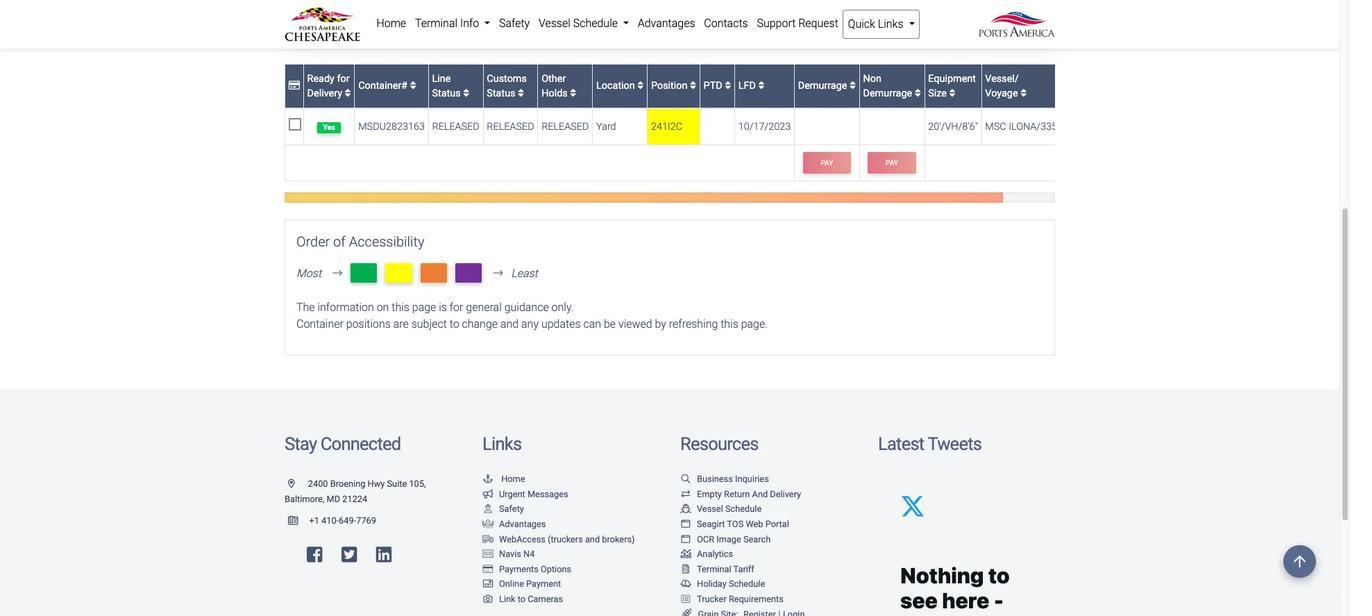 Task type: locate. For each thing, give the bounding box(es) containing it.
sort image down 'customs'
[[518, 88, 524, 98]]

1 horizontal spatial vessel schedule link
[[681, 504, 762, 514]]

advantages link up webaccess
[[483, 519, 546, 529]]

sort image down "equipment"
[[950, 88, 956, 98]]

browser image down "ship" image at the right bottom of page
[[681, 520, 692, 529]]

and inside the information on this page is for general guidance only. container positions are subject to change and any updates can be viewed by refreshing this page.
[[501, 318, 519, 331]]

hwy
[[368, 479, 385, 489]]

for right is
[[450, 301, 464, 314]]

to
[[450, 318, 460, 331], [518, 594, 526, 604]]

for right ready
[[337, 73, 350, 84]]

105,
[[409, 479, 426, 489]]

0 horizontal spatial advantages link
[[483, 519, 546, 529]]

3 released from the left
[[542, 121, 589, 133]]

bullhorn image
[[483, 490, 494, 499]]

md
[[327, 494, 340, 504]]

payments
[[499, 564, 539, 574]]

other holds
[[542, 73, 570, 99]]

safety link right info at the left top of page
[[495, 10, 535, 38]]

0 vertical spatial this
[[392, 301, 410, 314]]

connected
[[321, 434, 401, 455]]

links
[[878, 17, 904, 31], [483, 434, 522, 455]]

user hard hat image
[[483, 505, 494, 514]]

1 browser image from the top
[[681, 520, 692, 529]]

sort image
[[410, 81, 417, 91], [638, 81, 644, 91], [690, 81, 697, 91], [850, 81, 856, 91], [518, 88, 524, 98], [950, 88, 956, 98], [1021, 88, 1027, 98]]

vessel schedule link up seagirt
[[681, 504, 762, 514]]

least
[[511, 267, 538, 280]]

this up are
[[392, 301, 410, 314]]

1 vertical spatial home
[[502, 474, 526, 484]]

649-
[[339, 516, 356, 526]]

demurrage down the non
[[864, 88, 913, 99]]

1 horizontal spatial vessel schedule
[[697, 504, 762, 514]]

0 vertical spatial links
[[878, 17, 904, 31]]

1 status from the left
[[432, 88, 461, 99]]

equipment
[[929, 73, 977, 84]]

status inside "customs status"
[[487, 88, 516, 99]]

home link
[[372, 10, 411, 38], [483, 474, 526, 484]]

0 vertical spatial vessel
[[539, 17, 571, 30]]

sort image right voyage
[[1021, 88, 1027, 98]]

safety
[[499, 17, 530, 30], [499, 504, 524, 514]]

1 vertical spatial terminal
[[697, 564, 732, 574]]

of
[[333, 233, 346, 250]]

2400
[[308, 479, 328, 489]]

vessel schedule up "seagirt tos web portal" link
[[697, 504, 762, 514]]

home left terminal info
[[377, 17, 406, 30]]

safety right info at the left top of page
[[499, 17, 530, 30]]

sort image inside lfd link
[[759, 81, 765, 91]]

wheat image
[[681, 609, 693, 616]]

vessel schedule up other
[[539, 17, 621, 30]]

0 horizontal spatial terminal
[[415, 17, 458, 30]]

advantages link left contacts
[[634, 10, 700, 38]]

home link left terminal info
[[372, 10, 411, 38]]

schedule for holiday schedule "link" on the bottom of page
[[729, 579, 766, 589]]

1 horizontal spatial this
[[721, 318, 739, 331]]

0 horizontal spatial delivery
[[307, 88, 342, 99]]

holiday
[[697, 579, 727, 589]]

general
[[466, 301, 502, 314]]

demurrage left the non
[[799, 80, 850, 92]]

terminal
[[415, 17, 458, 30], [697, 564, 732, 574]]

21224
[[343, 494, 368, 504]]

advantages left contacts
[[638, 17, 696, 30]]

online
[[499, 579, 524, 589]]

vessel schedule
[[539, 17, 621, 30], [697, 504, 762, 514]]

vessel up other
[[539, 17, 571, 30]]

0 vertical spatial home link
[[372, 10, 411, 38]]

file invoice image
[[681, 565, 692, 574]]

0 vertical spatial vessel schedule link
[[535, 10, 634, 38]]

ocr
[[697, 534, 715, 544]]

released down holds
[[542, 121, 589, 133]]

0 horizontal spatial vessel schedule
[[539, 17, 621, 30]]

2 vertical spatial schedule
[[729, 579, 766, 589]]

sort image inside position "link"
[[690, 81, 697, 91]]

safety link down urgent
[[483, 504, 524, 514]]

browser image for seagirt
[[681, 520, 692, 529]]

status inside line status
[[432, 88, 461, 99]]

vessel down empty
[[697, 504, 724, 514]]

1 horizontal spatial home link
[[483, 474, 526, 484]]

seagirt tos web portal
[[697, 519, 790, 529]]

mt right long arrow right icon
[[356, 265, 372, 281]]

terminal for terminal info
[[415, 17, 458, 30]]

1 horizontal spatial vessel
[[697, 504, 724, 514]]

0 horizontal spatial vessel
[[539, 17, 571, 30]]

portal
[[766, 519, 790, 529]]

410-
[[322, 516, 339, 526]]

0 vertical spatial safety link
[[495, 10, 535, 38]]

lfd
[[739, 80, 759, 92]]

are
[[394, 318, 409, 331]]

1 horizontal spatial home
[[502, 474, 526, 484]]

1 horizontal spatial terminal
[[697, 564, 732, 574]]

customs status
[[487, 73, 527, 99]]

0 horizontal spatial to
[[450, 318, 460, 331]]

advantages up webaccess
[[499, 519, 546, 529]]

stay
[[285, 434, 317, 455]]

business
[[697, 474, 733, 484]]

webaccess (truckers and brokers)
[[499, 534, 635, 544]]

search image
[[681, 475, 692, 484]]

0 vertical spatial for
[[337, 73, 350, 84]]

terminal down 'analytics'
[[697, 564, 732, 574]]

sort image left ptd
[[690, 81, 697, 91]]

1 vertical spatial links
[[483, 434, 522, 455]]

sort image left the container#
[[345, 88, 351, 98]]

sort image for non demurrage
[[915, 88, 922, 98]]

home up urgent
[[502, 474, 526, 484]]

anchor image
[[483, 475, 494, 484]]

1 vertical spatial for
[[450, 301, 464, 314]]

resources
[[681, 434, 759, 455]]

1 vertical spatial vessel schedule link
[[681, 504, 762, 514]]

status down 'customs'
[[487, 88, 516, 99]]

terminal info
[[415, 17, 482, 30]]

updates
[[542, 318, 581, 331]]

location link
[[597, 80, 644, 92]]

schedule down tariff
[[729, 579, 766, 589]]

1 horizontal spatial advantages
[[638, 17, 696, 30]]

vessel
[[539, 17, 571, 30], [697, 504, 724, 514]]

sort image inside demurrage "link"
[[850, 81, 856, 91]]

0 horizontal spatial for
[[337, 73, 350, 84]]

and left brokers)
[[585, 534, 600, 544]]

released down line status
[[432, 121, 480, 133]]

0 vertical spatial to
[[450, 318, 460, 331]]

0 vertical spatial terminal
[[415, 17, 458, 30]]

mt up is
[[426, 265, 442, 281]]

sort image left line
[[410, 81, 417, 91]]

sort image left lfd
[[725, 81, 732, 91]]

1 horizontal spatial released
[[487, 121, 535, 133]]

released
[[432, 121, 480, 133], [487, 121, 535, 133], [542, 121, 589, 133]]

image
[[717, 534, 742, 544]]

delivery inside ready for delivery
[[307, 88, 342, 99]]

241i2c
[[651, 121, 683, 133]]

ready for delivery
[[307, 73, 350, 99]]

mt left long arrow right image
[[461, 265, 477, 281]]

can
[[584, 318, 602, 331]]

0 horizontal spatial status
[[432, 88, 461, 99]]

mt down accessibility
[[391, 265, 407, 281]]

advantages
[[638, 17, 696, 30], [499, 519, 546, 529]]

2 released from the left
[[487, 121, 535, 133]]

0 horizontal spatial released
[[432, 121, 480, 133]]

tweets
[[928, 434, 982, 455]]

2 horizontal spatial released
[[542, 121, 589, 133]]

credit card front image
[[483, 580, 494, 589]]

order of accessibility
[[297, 233, 425, 250]]

home link up urgent
[[483, 474, 526, 484]]

0 vertical spatial home
[[377, 17, 406, 30]]

analytics
[[697, 549, 734, 559]]

sort image left position
[[638, 81, 644, 91]]

sort image left "customs status"
[[463, 88, 470, 98]]

business inquiries
[[697, 474, 769, 484]]

links right the quick
[[878, 17, 904, 31]]

on
[[377, 301, 389, 314]]

for
[[337, 73, 350, 84], [450, 301, 464, 314]]

terminal info link
[[411, 10, 495, 38]]

browser image
[[681, 520, 692, 529], [681, 535, 692, 544]]

support request link
[[753, 10, 843, 38]]

analytics link
[[681, 549, 734, 559]]

1 vertical spatial browser image
[[681, 535, 692, 544]]

this left page.
[[721, 318, 739, 331]]

status for customs
[[487, 88, 516, 99]]

1 horizontal spatial status
[[487, 88, 516, 99]]

vessel schedule link up other
[[535, 10, 634, 38]]

delivery right and
[[771, 489, 802, 499]]

1 vertical spatial safety
[[499, 504, 524, 514]]

change
[[462, 318, 498, 331]]

1 horizontal spatial and
[[585, 534, 600, 544]]

0 vertical spatial delivery
[[307, 88, 342, 99]]

0 vertical spatial schedule
[[574, 17, 618, 30]]

1 vertical spatial advantages link
[[483, 519, 546, 529]]

support
[[757, 17, 796, 30]]

safety link
[[495, 10, 535, 38], [483, 504, 524, 514]]

sort image
[[725, 81, 732, 91], [759, 81, 765, 91], [345, 88, 351, 98], [463, 88, 470, 98], [570, 88, 577, 98], [915, 88, 922, 98]]

2400 broening hwy suite 105, baltimore, md 21224 link
[[285, 479, 426, 504]]

to right link
[[518, 594, 526, 604]]

and left any
[[501, 318, 519, 331]]

holds
[[542, 88, 568, 99]]

demurrage link
[[799, 80, 856, 92]]

sort image left the non
[[850, 81, 856, 91]]

10/17/2023
[[739, 121, 791, 133]]

linkedin image
[[376, 546, 392, 564]]

home link for terminal info link
[[372, 10, 411, 38]]

bells image
[[681, 580, 692, 589]]

1 vertical spatial advantages
[[499, 519, 546, 529]]

1 vertical spatial schedule
[[726, 504, 762, 514]]

sort image inside container# link
[[410, 81, 417, 91]]

to right subject
[[450, 318, 460, 331]]

schedule up "seagirt tos web portal"
[[726, 504, 762, 514]]

0 vertical spatial safety
[[499, 17, 530, 30]]

released down "customs status"
[[487, 121, 535, 133]]

schedule up location
[[574, 17, 618, 30]]

ocr image search
[[697, 534, 771, 544]]

sort image inside location link
[[638, 81, 644, 91]]

sort image up 10/17/2023
[[759, 81, 765, 91]]

0 horizontal spatial and
[[501, 318, 519, 331]]

browser image inside "seagirt tos web portal" link
[[681, 520, 692, 529]]

1 safety from the top
[[499, 17, 530, 30]]

1 horizontal spatial delivery
[[771, 489, 802, 499]]

home
[[377, 17, 406, 30], [502, 474, 526, 484]]

web
[[746, 519, 764, 529]]

credit card image
[[289, 81, 300, 91]]

1 horizontal spatial for
[[450, 301, 464, 314]]

ilona/335r
[[1009, 121, 1064, 133]]

1 vertical spatial safety link
[[483, 504, 524, 514]]

lfd link
[[739, 80, 765, 92]]

1 horizontal spatial demurrage
[[864, 88, 913, 99]]

0 vertical spatial and
[[501, 318, 519, 331]]

status down line
[[432, 88, 461, 99]]

sort image for line status
[[463, 88, 470, 98]]

sort image left size
[[915, 88, 922, 98]]

vessel/
[[986, 73, 1019, 84]]

safety down urgent
[[499, 504, 524, 514]]

0 vertical spatial vessel schedule
[[539, 17, 621, 30]]

2400 broening hwy suite 105, baltimore, md 21224
[[285, 479, 426, 504]]

home link for urgent messages link
[[483, 474, 526, 484]]

browser image up analytics image
[[681, 535, 692, 544]]

ptd link
[[704, 80, 732, 92]]

0 horizontal spatial demurrage
[[799, 80, 850, 92]]

mt
[[356, 265, 372, 281], [391, 265, 407, 281], [426, 265, 442, 281], [461, 265, 477, 281]]

list alt image
[[681, 595, 692, 604]]

links up anchor icon on the left bottom of the page
[[483, 434, 522, 455]]

delivery down ready
[[307, 88, 342, 99]]

1 vertical spatial home link
[[483, 474, 526, 484]]

page
[[412, 301, 436, 314]]

0 horizontal spatial home link
[[372, 10, 411, 38]]

0 vertical spatial browser image
[[681, 520, 692, 529]]

to inside the information on this page is for general guidance only. container positions are subject to change and any updates can be viewed by refreshing this page.
[[450, 318, 460, 331]]

terminal left info at the left top of page
[[415, 17, 458, 30]]

0 vertical spatial advantages
[[638, 17, 696, 30]]

be
[[604, 318, 616, 331]]

browser image inside ocr image search link
[[681, 535, 692, 544]]

2 status from the left
[[487, 88, 516, 99]]

1 vertical spatial to
[[518, 594, 526, 604]]

2 browser image from the top
[[681, 535, 692, 544]]

1 horizontal spatial links
[[878, 17, 904, 31]]

1 horizontal spatial advantages link
[[634, 10, 700, 38]]

sort image right holds
[[570, 88, 577, 98]]

0 horizontal spatial this
[[392, 301, 410, 314]]

seagirt
[[697, 519, 725, 529]]

status for line
[[432, 88, 461, 99]]

0 horizontal spatial home
[[377, 17, 406, 30]]

1 vertical spatial delivery
[[771, 489, 802, 499]]

sort image inside ptd link
[[725, 81, 732, 91]]

any
[[522, 318, 539, 331]]

camera image
[[483, 595, 494, 604]]



Task type: vqa. For each thing, say whether or not it's contained in the screenshot.
Return
yes



Task type: describe. For each thing, give the bounding box(es) containing it.
safety link for terminal info link
[[495, 10, 535, 38]]

n4
[[524, 549, 535, 559]]

position
[[651, 80, 690, 92]]

1 released from the left
[[432, 121, 480, 133]]

4 mt from the left
[[461, 265, 477, 281]]

tos
[[727, 519, 744, 529]]

credit card image
[[483, 565, 494, 574]]

2 safety from the top
[[499, 504, 524, 514]]

return
[[724, 489, 750, 499]]

1 vertical spatial this
[[721, 318, 739, 331]]

payment
[[527, 579, 561, 589]]

cameras
[[528, 594, 563, 604]]

+1
[[309, 516, 319, 526]]

go to top image
[[1284, 545, 1317, 578]]

sort image for ready for delivery
[[345, 88, 351, 98]]

link
[[499, 594, 516, 604]]

information
[[318, 301, 374, 314]]

brokers)
[[602, 534, 635, 544]]

trucker requirements link
[[681, 594, 784, 604]]

quick links link
[[843, 10, 920, 39]]

urgent messages link
[[483, 489, 569, 499]]

non demurrage
[[864, 73, 915, 99]]

1 vertical spatial vessel
[[697, 504, 724, 514]]

messages
[[528, 489, 569, 499]]

options
[[541, 564, 572, 574]]

terminal tariff link
[[681, 564, 755, 574]]

long arrow right image
[[488, 268, 509, 279]]

urgent messages
[[499, 489, 569, 499]]

support request
[[757, 17, 839, 30]]

location
[[597, 80, 638, 92]]

ship image
[[681, 505, 692, 514]]

container#
[[359, 80, 410, 92]]

empty return and delivery
[[697, 489, 802, 499]]

empty return and delivery link
[[681, 489, 802, 499]]

sort image for other holds
[[570, 88, 577, 98]]

is
[[439, 301, 447, 314]]

for inside ready for delivery
[[337, 73, 350, 84]]

the information on this page is for general guidance only. container positions are subject to change and any updates can be viewed by refreshing this page.
[[297, 301, 768, 331]]

contacts link
[[700, 10, 753, 38]]

1 mt from the left
[[356, 265, 372, 281]]

page.
[[742, 318, 768, 331]]

latest tweets
[[879, 434, 982, 455]]

online payment
[[499, 579, 561, 589]]

equipment size
[[929, 73, 977, 99]]

non
[[864, 73, 882, 84]]

voyage
[[986, 88, 1019, 99]]

order
[[297, 233, 330, 250]]

+1 410-649-7769 link
[[285, 516, 376, 526]]

schedule for the right vessel schedule link
[[726, 504, 762, 514]]

accessibility
[[349, 233, 425, 250]]

navis
[[499, 549, 522, 559]]

0 horizontal spatial links
[[483, 434, 522, 455]]

facebook square image
[[307, 546, 323, 564]]

payments options link
[[483, 564, 572, 574]]

navis n4 link
[[483, 549, 535, 559]]

latest
[[879, 434, 925, 455]]

7769
[[356, 516, 376, 526]]

webaccess (truckers and brokers) link
[[483, 534, 635, 544]]

2 mt from the left
[[391, 265, 407, 281]]

container
[[297, 318, 344, 331]]

msc
[[986, 121, 1007, 133]]

broening
[[330, 479, 366, 489]]

long arrow right image
[[327, 268, 348, 279]]

online payment link
[[483, 579, 561, 589]]

container storage image
[[483, 550, 494, 559]]

analytics image
[[681, 550, 692, 559]]

for inside the information on this page is for general guidance only. container positions are subject to change and any updates can be viewed by refreshing this page.
[[450, 301, 464, 314]]

trucker
[[697, 594, 727, 604]]

phone office image
[[288, 517, 309, 526]]

link to cameras link
[[483, 594, 563, 604]]

msc ilona/335r
[[986, 121, 1064, 133]]

twitter square image
[[342, 546, 357, 564]]

links inside quick links link
[[878, 17, 904, 31]]

0 horizontal spatial vessel schedule link
[[535, 10, 634, 38]]

3 mt from the left
[[426, 265, 442, 281]]

baltimore,
[[285, 494, 325, 504]]

exchange image
[[681, 490, 692, 499]]

line
[[432, 73, 451, 84]]

info
[[460, 17, 479, 30]]

quick links
[[849, 17, 907, 31]]

msdu2823163
[[359, 121, 425, 133]]

trucker requirements
[[697, 594, 784, 604]]

1 vertical spatial and
[[585, 534, 600, 544]]

demurrage inside non demurrage
[[864, 88, 913, 99]]

business inquiries link
[[681, 474, 769, 484]]

safety link for urgent messages link
[[483, 504, 524, 514]]

truck container image
[[483, 535, 494, 544]]

map marker alt image
[[288, 480, 306, 489]]

seagirt tos web portal link
[[681, 519, 790, 529]]

urgent
[[499, 489, 526, 499]]

hand receiving image
[[483, 520, 494, 529]]

contacts
[[705, 17, 749, 30]]

1 vertical spatial vessel schedule
[[697, 504, 762, 514]]

link to cameras
[[499, 594, 563, 604]]

1 horizontal spatial to
[[518, 594, 526, 604]]

browser image for ocr
[[681, 535, 692, 544]]

0 vertical spatial advantages link
[[634, 10, 700, 38]]

holiday schedule
[[697, 579, 766, 589]]

positions
[[346, 318, 391, 331]]

inquiries
[[736, 474, 769, 484]]

ocr image search link
[[681, 534, 771, 544]]

container# link
[[359, 80, 417, 92]]

terminal for terminal tariff
[[697, 564, 732, 574]]

0 horizontal spatial advantages
[[499, 519, 546, 529]]

by
[[655, 318, 667, 331]]

ready
[[307, 73, 335, 84]]

size
[[929, 88, 947, 99]]



